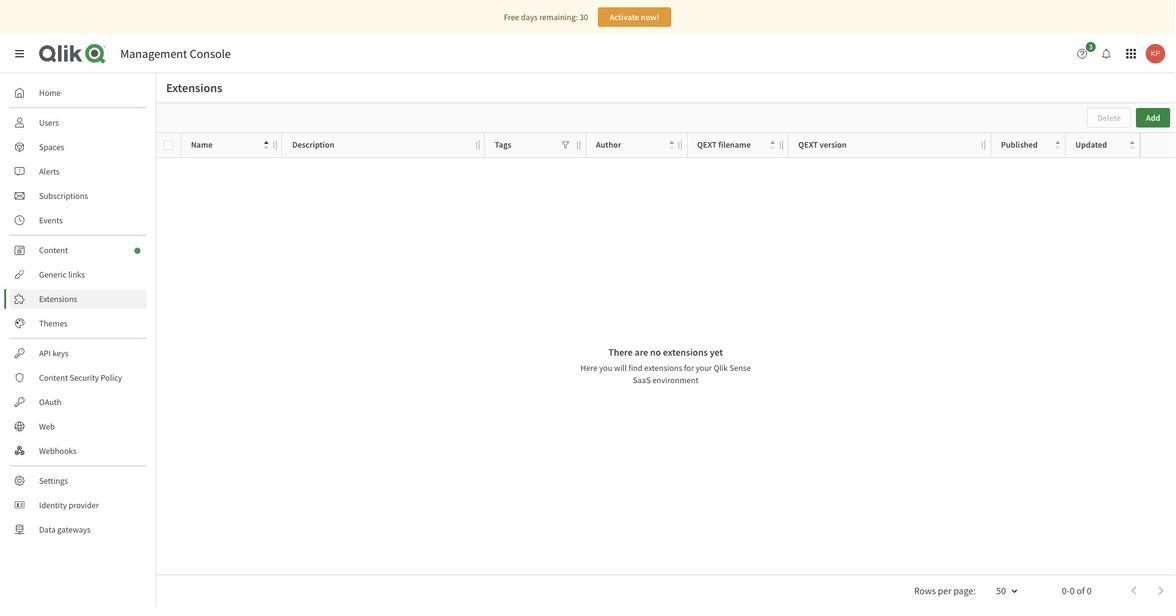 Task type: describe. For each thing, give the bounding box(es) containing it.
settings
[[39, 476, 68, 487]]

will
[[614, 363, 627, 374]]

your
[[696, 363, 712, 374]]

content for content security policy
[[39, 373, 68, 384]]

events
[[39, 215, 63, 226]]

description
[[292, 139, 334, 150]]

users
[[39, 117, 59, 128]]

generic links link
[[10, 265, 147, 285]]

qext for qext filename
[[697, 139, 717, 150]]

1 vertical spatial extensions
[[644, 363, 682, 374]]

qext filename button
[[697, 137, 775, 154]]

3 button
[[1073, 42, 1100, 64]]

console
[[190, 46, 231, 61]]

days
[[521, 12, 538, 23]]

content link
[[10, 241, 147, 260]]

free
[[504, 12, 519, 23]]

updated button
[[1076, 137, 1135, 154]]

tags
[[495, 139, 511, 150]]

management console element
[[120, 46, 231, 61]]

themes link
[[10, 314, 147, 334]]

content security policy
[[39, 373, 122, 384]]

name button
[[191, 137, 269, 154]]

0 vertical spatial extensions
[[663, 346, 708, 358]]

navigation pane element
[[0, 78, 156, 545]]

of
[[1077, 585, 1085, 597]]

add button
[[1136, 108, 1170, 128]]

identity provider
[[39, 500, 99, 511]]

close sidebar menu image
[[15, 49, 24, 59]]

there
[[609, 346, 633, 358]]

no
[[650, 346, 661, 358]]

activate now! link
[[598, 7, 671, 27]]

users link
[[10, 113, 147, 133]]

0-
[[1062, 585, 1070, 597]]

version
[[820, 139, 847, 150]]

qlik
[[714, 363, 728, 374]]

updated
[[1076, 139, 1107, 150]]

themes
[[39, 318, 67, 329]]

activate now!
[[610, 12, 660, 23]]

alerts
[[39, 166, 60, 177]]

web
[[39, 421, 55, 432]]

yet
[[710, 346, 723, 358]]

0-0 of 0
[[1062, 585, 1092, 597]]

spaces
[[39, 142, 64, 153]]

management console
[[120, 46, 231, 61]]

50 button
[[982, 581, 1026, 603]]

page:
[[954, 585, 976, 597]]

50
[[996, 585, 1006, 597]]

you
[[599, 363, 613, 374]]

subscriptions
[[39, 191, 88, 202]]

activate
[[610, 12, 639, 23]]

sense
[[730, 363, 751, 374]]

environment
[[653, 375, 699, 386]]

qext filename
[[697, 139, 751, 150]]

content for content
[[39, 245, 68, 256]]

per
[[938, 585, 952, 597]]

extensions inside navigation pane element
[[39, 294, 77, 305]]

rows
[[914, 585, 936, 597]]

home
[[39, 87, 61, 98]]

management
[[120, 46, 187, 61]]

are
[[635, 346, 648, 358]]



Task type: locate. For each thing, give the bounding box(es) containing it.
generic links
[[39, 269, 85, 280]]

0 horizontal spatial qext
[[697, 139, 717, 150]]

extensions down console
[[166, 80, 222, 95]]

1 vertical spatial content
[[39, 373, 68, 384]]

2 0 from the left
[[1087, 585, 1092, 597]]

identity provider link
[[10, 496, 147, 516]]

published button
[[1001, 137, 1060, 154]]

content security policy link
[[10, 368, 147, 388]]

1 content from the top
[[39, 245, 68, 256]]

0 left the of
[[1070, 585, 1075, 597]]

qext version
[[799, 139, 847, 150]]

webhooks link
[[10, 442, 147, 461]]

kendall parks image
[[1146, 44, 1166, 64]]

alerts link
[[10, 162, 147, 181]]

api
[[39, 348, 51, 359]]

3
[[1089, 42, 1093, 51]]

30
[[580, 12, 588, 23]]

extensions
[[663, 346, 708, 358], [644, 363, 682, 374]]

gateways
[[57, 525, 91, 536]]

1 qext from the left
[[697, 139, 717, 150]]

api keys
[[39, 348, 68, 359]]

links
[[68, 269, 85, 280]]

remaining:
[[539, 12, 578, 23]]

here
[[581, 363, 598, 374]]

oauth link
[[10, 393, 147, 412]]

name
[[191, 139, 213, 150]]

policy
[[101, 373, 122, 384]]

data gateways
[[39, 525, 91, 536]]

home link
[[10, 83, 147, 103]]

1 horizontal spatial qext
[[799, 139, 818, 150]]

api keys link
[[10, 344, 147, 363]]

identity
[[39, 500, 67, 511]]

qext inside "button"
[[697, 139, 717, 150]]

0 horizontal spatial 0
[[1070, 585, 1075, 597]]

now!
[[641, 12, 660, 23]]

0 vertical spatial extensions
[[166, 80, 222, 95]]

extensions up environment
[[644, 363, 682, 374]]

qext left filename
[[697, 139, 717, 150]]

free days remaining: 30
[[504, 12, 588, 23]]

1 horizontal spatial 0
[[1087, 585, 1092, 597]]

for
[[684, 363, 694, 374]]

author
[[596, 139, 621, 150]]

new connector image
[[134, 248, 140, 254]]

content
[[39, 245, 68, 256], [39, 373, 68, 384]]

content up generic
[[39, 245, 68, 256]]

0
[[1070, 585, 1075, 597], [1087, 585, 1092, 597]]

2 qext from the left
[[799, 139, 818, 150]]

author button
[[596, 137, 674, 154]]

there are no extensions yet here you will find extensions for your qlik sense saas environment
[[581, 346, 751, 386]]

qext left version
[[799, 139, 818, 150]]

web link
[[10, 417, 147, 437]]

qext for qext version
[[799, 139, 818, 150]]

settings link
[[10, 472, 147, 491]]

data
[[39, 525, 56, 536]]

1 horizontal spatial extensions
[[166, 80, 222, 95]]

add
[[1146, 112, 1161, 123]]

1 vertical spatial extensions
[[39, 294, 77, 305]]

rows per page:
[[914, 585, 976, 597]]

security
[[70, 373, 99, 384]]

saas
[[633, 375, 651, 386]]

extensions link
[[10, 290, 147, 309]]

published
[[1001, 139, 1038, 150]]

subscriptions link
[[10, 186, 147, 206]]

generic
[[39, 269, 67, 280]]

0 horizontal spatial extensions
[[39, 294, 77, 305]]

keys
[[53, 348, 68, 359]]

extensions down generic links at the top left
[[39, 294, 77, 305]]

2 content from the top
[[39, 373, 68, 384]]

extensions up for
[[663, 346, 708, 358]]

0 vertical spatial content
[[39, 245, 68, 256]]

find
[[629, 363, 643, 374]]

oauth
[[39, 397, 61, 408]]

provider
[[69, 500, 99, 511]]

events link
[[10, 211, 147, 230]]

content down api keys in the left of the page
[[39, 373, 68, 384]]

spaces link
[[10, 137, 147, 157]]

webhooks
[[39, 446, 77, 457]]

qext
[[697, 139, 717, 150], [799, 139, 818, 150]]

data gateways link
[[10, 520, 147, 540]]

filename
[[719, 139, 751, 150]]

extensions
[[166, 80, 222, 95], [39, 294, 77, 305]]

0 right the of
[[1087, 585, 1092, 597]]

1 0 from the left
[[1070, 585, 1075, 597]]



Task type: vqa. For each thing, say whether or not it's contained in the screenshot.
refers
no



